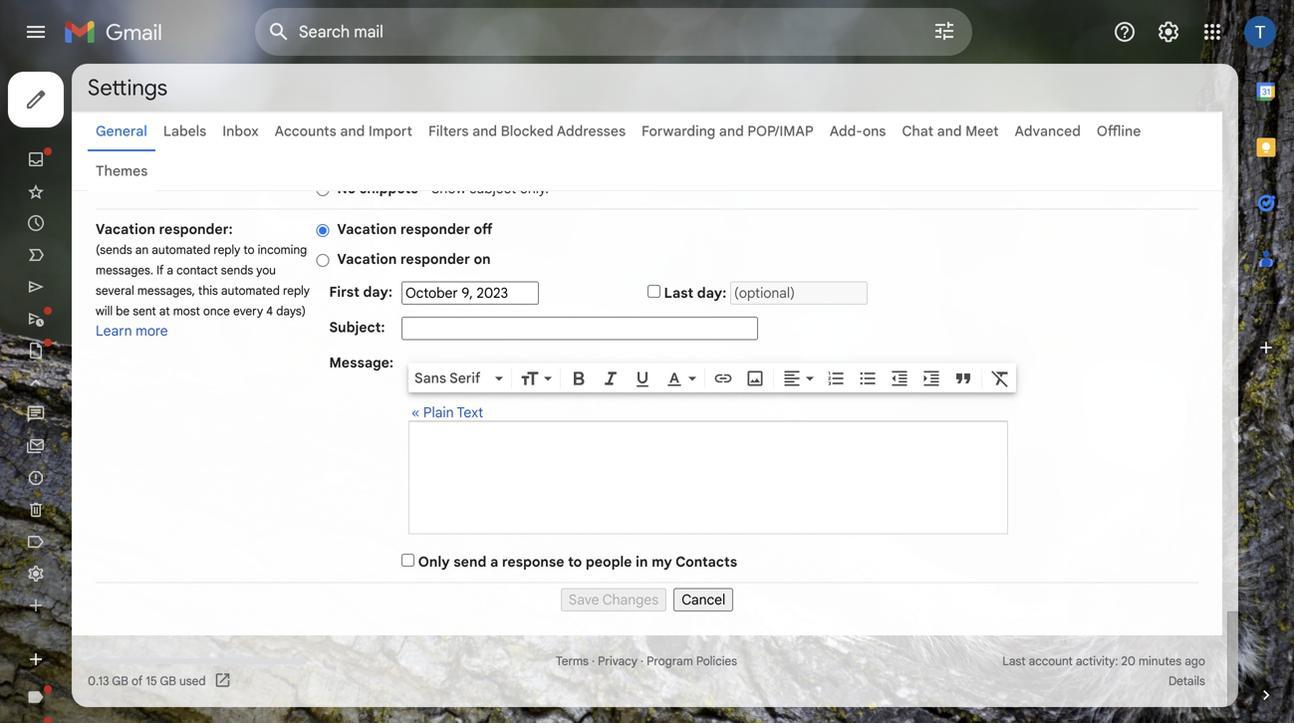 Task type: locate. For each thing, give the bounding box(es) containing it.
vacation responder on
[[337, 251, 491, 268]]

at
[[159, 304, 170, 319]]

themes
[[96, 162, 148, 180]]

0 horizontal spatial to
[[244, 243, 255, 258]]

you
[[256, 263, 276, 278]]

italic ‪(⌘i)‬ image
[[601, 368, 621, 388]]

save
[[569, 591, 599, 609]]

1 horizontal spatial automated
[[221, 283, 280, 298]]

1 horizontal spatial gb
[[160, 674, 176, 689]]

1 horizontal spatial a
[[490, 554, 498, 571]]

subject
[[470, 180, 516, 197]]

sends
[[221, 263, 253, 278]]

reply
[[214, 243, 240, 258], [283, 283, 310, 298]]

vacation up (sends
[[96, 221, 155, 238]]

last inside last account activity: 20 minutes ago details
[[1003, 654, 1026, 669]]

vacation for vacation responder: (sends an automated reply to incoming messages. if a contact sends you several messages, this automated reply will be sent at most once every 4 days) learn more
[[96, 221, 155, 238]]

remove formatting ‪(⌘\)‬ image
[[990, 368, 1010, 388]]

learn more link
[[96, 322, 168, 340]]

navigation containing save changes
[[96, 583, 1199, 612]]

send
[[454, 554, 487, 571]]

people
[[586, 554, 632, 571]]

offline
[[1097, 123, 1141, 140]]

· right privacy link
[[641, 654, 644, 669]]

follow link to manage storage image
[[214, 672, 234, 692]]

1 vertical spatial to
[[568, 554, 582, 571]]

labels link
[[163, 123, 207, 140]]

once
[[203, 304, 230, 319]]

contact
[[176, 263, 218, 278]]

of
[[131, 674, 143, 689]]

Subject text field
[[402, 317, 758, 340]]

day: right first
[[363, 283, 393, 301]]

last right "last day:" 'checkbox'
[[664, 284, 694, 302]]

support image
[[1113, 20, 1137, 44]]

privacy link
[[598, 654, 638, 669]]

reply up sends
[[214, 243, 240, 258]]

details
[[1169, 674, 1206, 689]]

general link
[[96, 123, 147, 140]]

footer
[[72, 652, 1223, 692]]

1 responder from the top
[[400, 221, 470, 238]]

1 · from the left
[[592, 654, 595, 669]]

only.
[[520, 180, 549, 197]]

0 vertical spatial last
[[664, 284, 694, 302]]

0 vertical spatial automated
[[152, 243, 211, 258]]

0 vertical spatial to
[[244, 243, 255, 258]]

general
[[96, 123, 147, 140]]

1 and from the left
[[340, 123, 365, 140]]

several
[[96, 283, 134, 298]]

themes link
[[96, 162, 148, 180]]

responder for off
[[400, 221, 470, 238]]

2 and from the left
[[472, 123, 497, 140]]

gb right the 15
[[160, 674, 176, 689]]

advanced search options image
[[925, 11, 965, 51]]

1 vertical spatial last
[[1003, 654, 1026, 669]]

and right filters on the left top
[[472, 123, 497, 140]]

Last day: checkbox
[[648, 285, 661, 298]]

(sends
[[96, 243, 132, 258]]

responder up vacation responder on
[[400, 221, 470, 238]]

1 horizontal spatial last
[[1003, 654, 1026, 669]]

navigation
[[0, 64, 239, 723], [96, 583, 1199, 612]]

and left the pop/imap
[[719, 123, 744, 140]]

inbox
[[222, 123, 259, 140]]

cancel
[[682, 591, 726, 609]]

responder:
[[159, 221, 233, 238]]

last left account
[[1003, 654, 1026, 669]]

a right if
[[167, 263, 173, 278]]

show
[[431, 180, 466, 197]]

1 vertical spatial reply
[[283, 283, 310, 298]]

responder down the vacation responder off
[[400, 251, 470, 268]]

last
[[664, 284, 694, 302], [1003, 654, 1026, 669]]

add-ons
[[830, 123, 886, 140]]

1 horizontal spatial ·
[[641, 654, 644, 669]]

chat and meet link
[[902, 123, 999, 140]]

15
[[146, 674, 157, 689]]

message:
[[329, 354, 394, 372]]

vacation up first day:
[[337, 251, 397, 268]]

labels
[[163, 123, 207, 140]]

vacation responder off
[[337, 221, 493, 238]]

account
[[1029, 654, 1073, 669]]

1 horizontal spatial day:
[[697, 284, 727, 302]]

and for chat
[[937, 123, 962, 140]]

0 horizontal spatial last
[[664, 284, 694, 302]]

gb left of
[[112, 674, 128, 689]]

and right chat
[[937, 123, 962, 140]]

automated up "every"
[[221, 283, 280, 298]]

responder
[[400, 221, 470, 238], [400, 251, 470, 268]]

day: right "last day:" 'checkbox'
[[697, 284, 727, 302]]

serif
[[449, 369, 481, 387]]

last for last day:
[[664, 284, 694, 302]]

0 vertical spatial responder
[[400, 221, 470, 238]]

reply up days)
[[283, 283, 310, 298]]

indent more ‪(⌘])‬ image
[[922, 368, 942, 388]]

automated
[[152, 243, 211, 258], [221, 283, 280, 298]]

messages.
[[96, 263, 153, 278]]

vacation for vacation responder on
[[337, 251, 397, 268]]

0 vertical spatial a
[[167, 263, 173, 278]]

be
[[116, 304, 130, 319]]

4 and from the left
[[937, 123, 962, 140]]

1 horizontal spatial reply
[[283, 283, 310, 298]]

a right send
[[490, 554, 498, 571]]

vacation
[[96, 221, 155, 238], [337, 221, 397, 238], [337, 251, 397, 268]]

Only send a response to people in my Contacts checkbox
[[402, 554, 415, 567]]

0 horizontal spatial reply
[[214, 243, 240, 258]]

incoming
[[258, 243, 307, 258]]

in
[[636, 554, 648, 571]]

1 vertical spatial responder
[[400, 251, 470, 268]]

and for filters
[[472, 123, 497, 140]]

0 horizontal spatial a
[[167, 263, 173, 278]]

underline ‪(⌘u)‬ image
[[633, 369, 653, 389]]

and left import
[[340, 123, 365, 140]]

0 horizontal spatial ·
[[592, 654, 595, 669]]

will
[[96, 304, 113, 319]]

accounts and import link
[[275, 123, 412, 140]]

tab list
[[1239, 64, 1294, 652]]

if
[[157, 263, 164, 278]]

No snippets radio
[[316, 182, 329, 197]]

0.13
[[88, 674, 109, 689]]

automated down "responder:"
[[152, 243, 211, 258]]

day: for last day:
[[697, 284, 727, 302]]

vacation right vacation responder off radio
[[337, 221, 397, 238]]

more
[[136, 322, 168, 340]]

3 and from the left
[[719, 123, 744, 140]]

None search field
[[255, 8, 973, 56]]

to
[[244, 243, 255, 258], [568, 554, 582, 571]]

1 vertical spatial a
[[490, 554, 498, 571]]

sans serif option
[[411, 368, 491, 388]]

response
[[502, 554, 564, 571]]

no
[[337, 180, 356, 197]]

Search mail text field
[[299, 22, 877, 42]]

to left people
[[568, 554, 582, 571]]

2 responder from the top
[[400, 251, 470, 268]]

offline link
[[1097, 123, 1141, 140]]

quote ‪(⌘⇧9)‬ image
[[954, 368, 974, 388]]

to up sends
[[244, 243, 255, 258]]

0 horizontal spatial day:
[[363, 283, 393, 301]]

an
[[135, 243, 149, 258]]

contacts
[[676, 554, 738, 571]]

gmail image
[[64, 12, 172, 52]]

advanced
[[1015, 123, 1081, 140]]

vacation inside "vacation responder: (sends an automated reply to incoming messages. if a contact sends you several messages, this automated reply will be sent at most once every 4 days) learn more"
[[96, 221, 155, 238]]

Vacation responder text field
[[410, 432, 1007, 524]]

0 horizontal spatial gb
[[112, 674, 128, 689]]

indent less ‪(⌘[)‬ image
[[890, 368, 910, 388]]

day: for first day:
[[363, 283, 393, 301]]

numbered list ‪(⌘⇧7)‬ image
[[826, 368, 846, 388]]

·
[[592, 654, 595, 669], [641, 654, 644, 669]]

· right terms link
[[592, 654, 595, 669]]



Task type: vqa. For each thing, say whether or not it's contained in the screenshot.
bottom Last
yes



Task type: describe. For each thing, give the bounding box(es) containing it.
blocked
[[501, 123, 554, 140]]

insert image image
[[745, 368, 765, 388]]

add-ons link
[[830, 123, 886, 140]]

Last day: text field
[[730, 281, 868, 305]]

changes
[[603, 591, 659, 609]]

1 horizontal spatial to
[[568, 554, 582, 571]]

days)
[[276, 304, 306, 319]]

import
[[369, 123, 412, 140]]

policies
[[696, 654, 737, 669]]

program
[[647, 654, 693, 669]]

bold ‪(⌘b)‬ image
[[569, 368, 589, 388]]

save changes button
[[561, 588, 667, 612]]

filters and blocked addresses link
[[428, 123, 626, 140]]

every
[[233, 304, 263, 319]]

subject:
[[329, 319, 385, 336]]

a inside "vacation responder: (sends an automated reply to incoming messages. if a contact sends you several messages, this automated reply will be sent at most once every 4 days) learn more"
[[167, 263, 173, 278]]

-
[[422, 180, 428, 197]]

1 gb from the left
[[112, 674, 128, 689]]

forwarding and pop/imap link
[[642, 123, 814, 140]]

minutes
[[1139, 654, 1182, 669]]

save changes
[[569, 591, 659, 609]]

sans
[[415, 369, 446, 387]]

terms
[[556, 654, 589, 669]]

link ‪(⌘k)‬ image
[[713, 368, 733, 388]]

4
[[266, 304, 273, 319]]

0 vertical spatial reply
[[214, 243, 240, 258]]

meet
[[966, 123, 999, 140]]

Vacation responder on radio
[[316, 253, 329, 268]]

advanced link
[[1015, 123, 1081, 140]]

filters
[[428, 123, 469, 140]]

footer containing terms
[[72, 652, 1223, 692]]

used
[[179, 674, 206, 689]]

2 gb from the left
[[160, 674, 176, 689]]

and for accounts
[[340, 123, 365, 140]]

inbox link
[[222, 123, 259, 140]]

activity:
[[1076, 654, 1118, 669]]

learn
[[96, 322, 132, 340]]

1 vertical spatial automated
[[221, 283, 280, 298]]

0 horizontal spatial automated
[[152, 243, 211, 258]]

ons
[[863, 123, 886, 140]]

snippets
[[360, 180, 418, 197]]

on
[[474, 251, 491, 268]]

settings image
[[1157, 20, 1181, 44]]

accounts and import
[[275, 123, 412, 140]]

chat
[[902, 123, 934, 140]]

vacation for vacation responder off
[[337, 221, 397, 238]]

forwarding
[[642, 123, 716, 140]]

to inside "vacation responder: (sends an automated reply to incoming messages. if a contact sends you several messages, this automated reply will be sent at most once every 4 days) learn more"
[[244, 243, 255, 258]]

accounts
[[275, 123, 337, 140]]

Vacation responder off radio
[[316, 223, 329, 238]]

first
[[329, 283, 360, 301]]

last day:
[[664, 284, 727, 302]]

add-
[[830, 123, 863, 140]]

last for last account activity: 20 minutes ago details
[[1003, 654, 1026, 669]]

program policies link
[[647, 654, 737, 669]]

off
[[474, 221, 493, 238]]

formatting options toolbar
[[409, 363, 1016, 392]]

sent
[[133, 304, 156, 319]]

no snippets - show subject only.
[[337, 180, 549, 197]]

most
[[173, 304, 200, 319]]

bulleted list ‪(⌘⇧8)‬ image
[[858, 368, 878, 388]]

2 · from the left
[[641, 654, 644, 669]]

only
[[418, 554, 450, 571]]

filters and blocked addresses
[[428, 123, 626, 140]]

First day: text field
[[402, 281, 539, 305]]

cancel button
[[674, 588, 734, 612]]

only send a response to people in my contacts
[[418, 554, 738, 571]]

my
[[652, 554, 672, 571]]

forwarding and pop/imap
[[642, 123, 814, 140]]

this
[[198, 283, 218, 298]]

ago
[[1185, 654, 1206, 669]]

last account activity: 20 minutes ago details
[[1003, 654, 1206, 689]]

settings
[[88, 74, 168, 102]]

addresses
[[557, 123, 626, 140]]

0.13 gb of 15 gb used
[[88, 674, 206, 689]]

main menu image
[[24, 20, 48, 44]]

chat and meet
[[902, 123, 999, 140]]

privacy
[[598, 654, 638, 669]]

details link
[[1169, 674, 1206, 689]]

and for forwarding
[[719, 123, 744, 140]]

first day:
[[329, 283, 393, 301]]

vacation responder: (sends an automated reply to incoming messages. if a contact sends you several messages, this automated reply will be sent at most once every 4 days) learn more
[[96, 221, 310, 340]]

« plain text
[[412, 404, 483, 421]]

search mail image
[[261, 14, 297, 50]]

20
[[1122, 654, 1136, 669]]

sans serif
[[415, 369, 481, 387]]

responder for on
[[400, 251, 470, 268]]

pop/imap
[[748, 123, 814, 140]]

terms link
[[556, 654, 589, 669]]

messages,
[[137, 283, 195, 298]]



